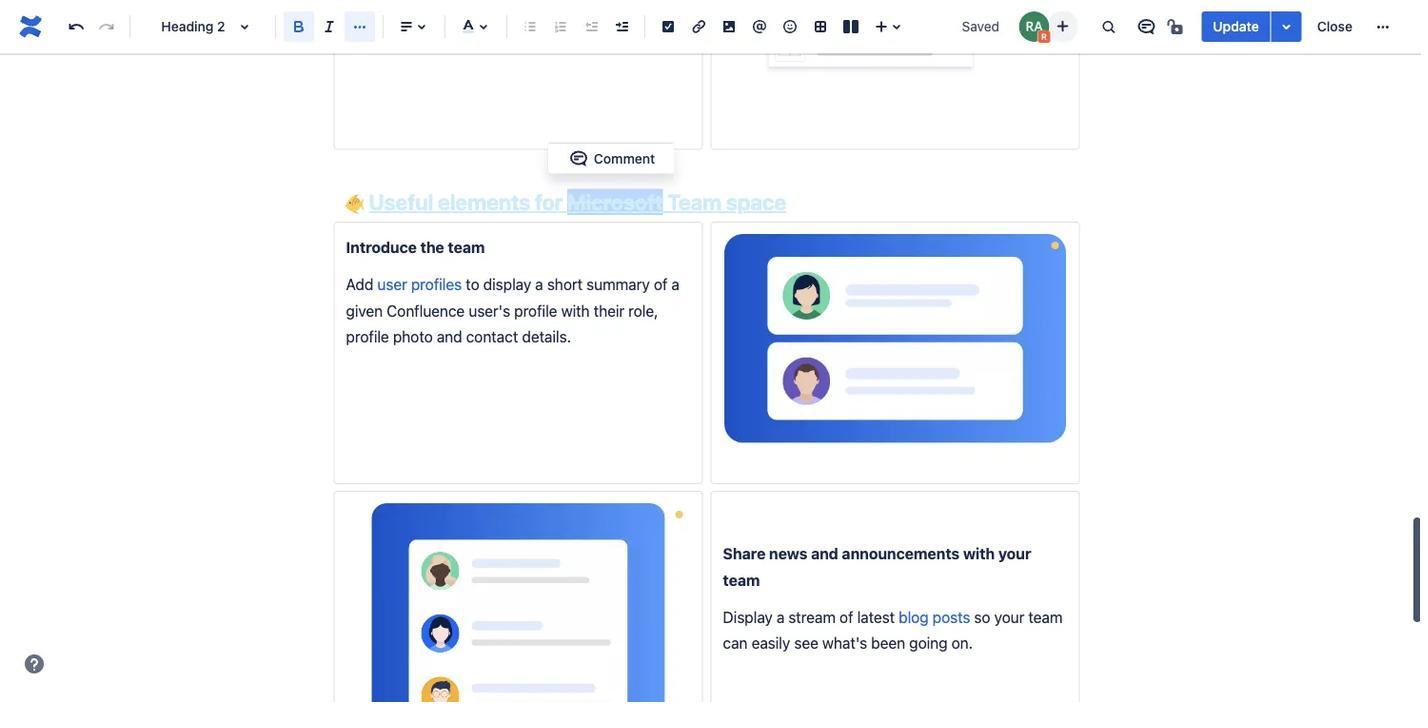 Task type: vqa. For each thing, say whether or not it's contained in the screenshot.
left profile
yes



Task type: describe. For each thing, give the bounding box(es) containing it.
with inside 'share news and announcements with your team'
[[963, 545, 995, 563]]

adjust update settings image
[[1275, 15, 1298, 38]]

blog posts link
[[899, 609, 970, 627]]

team for introduce the team
[[448, 238, 485, 256]]

user profiles link
[[377, 275, 462, 294]]

useful
[[369, 189, 433, 215]]

team
[[668, 189, 722, 215]]

action item image
[[657, 15, 680, 38]]

mention image
[[748, 15, 771, 38]]

0 vertical spatial profile
[[514, 302, 557, 320]]

bold ⌘b image
[[288, 15, 310, 38]]

update button
[[1202, 11, 1271, 42]]

close
[[1317, 19, 1353, 34]]

contact
[[466, 328, 518, 346]]

comment image
[[567, 147, 590, 170]]

heading 2 button
[[138, 6, 268, 48]]

microsoft
[[567, 189, 663, 215]]

close button
[[1306, 11, 1364, 42]]

user
[[377, 275, 407, 294]]

going
[[909, 635, 948, 653]]

on.
[[952, 635, 973, 653]]

the
[[420, 238, 444, 256]]

easily
[[752, 635, 790, 653]]

confluence
[[387, 302, 465, 320]]

been
[[871, 635, 906, 653]]

0 horizontal spatial a
[[535, 275, 543, 294]]

your inside so your team can easily see what's been going on.
[[994, 609, 1025, 627]]

2
[[217, 19, 225, 34]]

introduce the team
[[346, 238, 485, 256]]

details.
[[522, 328, 571, 346]]

see
[[794, 635, 819, 653]]

of inside the to display a short summary of a given confluence user's profile with their role, profile photo and contact details.
[[654, 275, 668, 294]]

display a stream of latest blog posts
[[723, 609, 970, 627]]

bullet list ⌘⇧8 image
[[519, 15, 542, 38]]

share
[[723, 545, 766, 563]]

align left image
[[395, 15, 418, 38]]

useful elements for microsoft team space
[[369, 189, 786, 215]]

redo ⌘⇧z image
[[95, 15, 118, 38]]

link image
[[687, 15, 710, 38]]

to
[[466, 275, 479, 294]]

what's
[[822, 635, 867, 653]]

confluence image
[[15, 11, 46, 42]]

user's
[[469, 302, 510, 320]]

table image
[[809, 15, 832, 38]]

blog
[[899, 609, 929, 627]]



Task type: locate. For each thing, give the bounding box(es) containing it.
latest
[[857, 609, 895, 627]]

1 horizontal spatial profile
[[514, 302, 557, 320]]

can
[[723, 635, 748, 653]]

1 vertical spatial profile
[[346, 328, 389, 346]]

1 horizontal spatial and
[[811, 545, 839, 563]]

italic ⌘i image
[[318, 15, 341, 38]]

a up easily
[[777, 609, 785, 627]]

photo
[[393, 328, 433, 346]]

and
[[437, 328, 462, 346], [811, 545, 839, 563]]

role,
[[629, 302, 658, 320]]

outdent ⇧tab image
[[580, 15, 603, 38]]

team right the
[[448, 238, 485, 256]]

0 vertical spatial team
[[448, 238, 485, 256]]

0 horizontal spatial and
[[437, 328, 462, 346]]

with down short
[[561, 302, 590, 320]]

announcements
[[842, 545, 960, 563]]

1 horizontal spatial with
[[963, 545, 995, 563]]

space
[[726, 189, 786, 215]]

comment button
[[556, 147, 667, 170]]

add
[[346, 275, 373, 294]]

profiles
[[411, 275, 462, 294]]

display
[[483, 275, 531, 294]]

and right news
[[811, 545, 839, 563]]

0 vertical spatial with
[[561, 302, 590, 320]]

1 horizontal spatial a
[[672, 275, 680, 294]]

profile down given
[[346, 328, 389, 346]]

1 vertical spatial of
[[840, 609, 853, 627]]

ruby anderson image
[[1019, 11, 1049, 42]]

0 horizontal spatial profile
[[346, 328, 389, 346]]

undo ⌘z image
[[65, 15, 88, 38]]

profile up details.
[[514, 302, 557, 320]]

team
[[448, 238, 485, 256], [723, 571, 760, 589], [1029, 609, 1063, 627]]

your
[[999, 545, 1031, 563], [994, 609, 1025, 627]]

more image
[[1372, 15, 1395, 38]]

a left short
[[535, 275, 543, 294]]

profile
[[514, 302, 557, 320], [346, 328, 389, 346]]

layouts image
[[840, 15, 863, 38]]

team inside so your team can easily see what's been going on.
[[1029, 609, 1063, 627]]

with up so
[[963, 545, 995, 563]]

1 vertical spatial your
[[994, 609, 1025, 627]]

:tropical_fish: image
[[345, 195, 364, 214], [345, 195, 364, 214]]

help image
[[23, 653, 46, 676]]

to display a short summary of a given confluence user's profile with their role, profile photo and contact details.
[[346, 275, 684, 346]]

team down share
[[723, 571, 760, 589]]

introduce
[[346, 238, 417, 256]]

saved
[[962, 19, 1000, 34]]

0 vertical spatial of
[[654, 275, 668, 294]]

display
[[723, 609, 773, 627]]

emoji image
[[779, 15, 802, 38]]

2 vertical spatial team
[[1029, 609, 1063, 627]]

and inside the to display a short summary of a given confluence user's profile with their role, profile photo and contact details.
[[437, 328, 462, 346]]

so
[[974, 609, 991, 627]]

and inside 'share news and announcements with your team'
[[811, 545, 839, 563]]

no restrictions image
[[1166, 15, 1188, 38]]

more formatting image
[[348, 15, 371, 38]]

of up role,
[[654, 275, 668, 294]]

find and replace image
[[1097, 15, 1120, 38]]

invite to edit image
[[1051, 15, 1074, 38]]

heading 2
[[161, 19, 225, 34]]

add image, video, or file image
[[718, 15, 741, 38]]

add user profiles
[[346, 275, 462, 294]]

team inside 'share news and announcements with your team'
[[723, 571, 760, 589]]

confluence image
[[15, 11, 46, 42]]

1 vertical spatial with
[[963, 545, 995, 563]]

with
[[561, 302, 590, 320], [963, 545, 995, 563]]

2 horizontal spatial team
[[1029, 609, 1063, 627]]

1 horizontal spatial of
[[840, 609, 853, 627]]

and down the confluence
[[437, 328, 462, 346]]

a right summary
[[672, 275, 680, 294]]

share news and announcements with your team
[[723, 545, 1035, 589]]

a
[[535, 275, 543, 294], [672, 275, 680, 294], [777, 609, 785, 627]]

your inside 'share news and announcements with your team'
[[999, 545, 1031, 563]]

0 horizontal spatial team
[[448, 238, 485, 256]]

2 horizontal spatial a
[[777, 609, 785, 627]]

team for so your team can easily see what's been going on.
[[1029, 609, 1063, 627]]

of
[[654, 275, 668, 294], [840, 609, 853, 627]]

given
[[346, 302, 383, 320]]

update
[[1213, 19, 1259, 34]]

0 vertical spatial and
[[437, 328, 462, 346]]

heading
[[161, 19, 214, 34]]

1 vertical spatial and
[[811, 545, 839, 563]]

numbered list ⌘⇧7 image
[[549, 15, 572, 38]]

stream
[[789, 609, 836, 627]]

for
[[535, 189, 563, 215]]

comment
[[594, 150, 655, 166]]

comment icon image
[[1135, 15, 1158, 38]]

1 horizontal spatial team
[[723, 571, 760, 589]]

0 horizontal spatial of
[[654, 275, 668, 294]]

team right so
[[1029, 609, 1063, 627]]

of up the what's
[[840, 609, 853, 627]]

0 vertical spatial your
[[999, 545, 1031, 563]]

indent tab image
[[610, 15, 633, 38]]

news
[[769, 545, 808, 563]]

1 vertical spatial team
[[723, 571, 760, 589]]

0 horizontal spatial with
[[561, 302, 590, 320]]

elements
[[438, 189, 530, 215]]

their
[[594, 302, 625, 320]]

summary
[[587, 275, 650, 294]]

posts
[[933, 609, 970, 627]]

with inside the to display a short summary of a given confluence user's profile with their role, profile photo and contact details.
[[561, 302, 590, 320]]

so your team can easily see what's been going on.
[[723, 609, 1067, 653]]

short
[[547, 275, 583, 294]]



